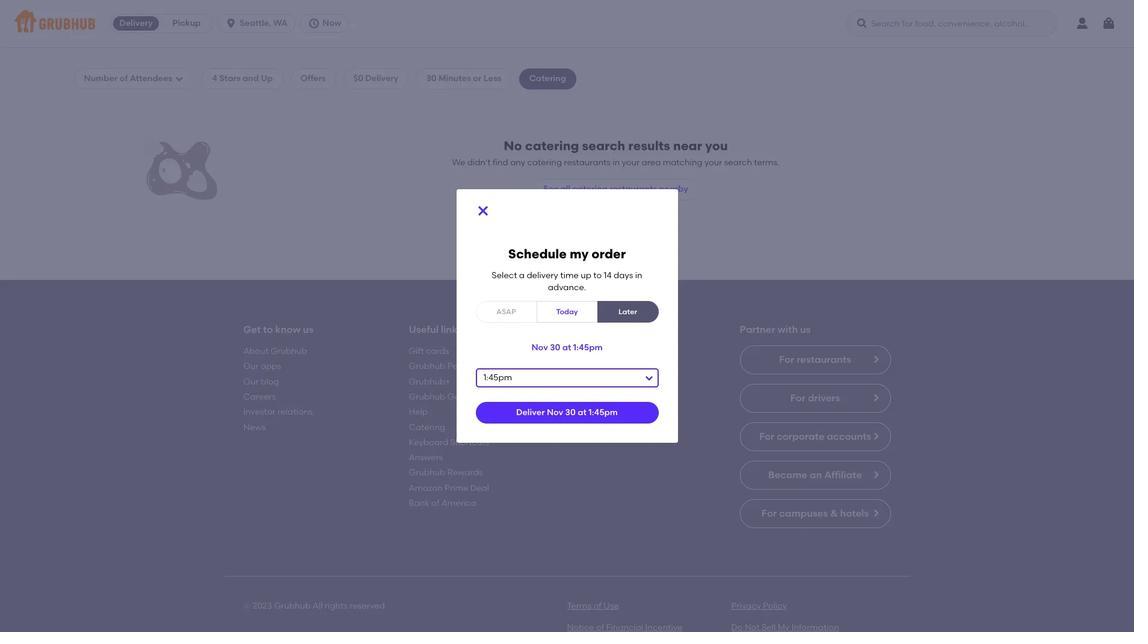 Task type: locate. For each thing, give the bounding box(es) containing it.
1:45pm
[[573, 343, 603, 353], [589, 408, 618, 418]]

0 vertical spatial 1:45pm
[[573, 343, 603, 353]]

1 vertical spatial in
[[635, 271, 642, 281]]

for left corporate
[[759, 431, 774, 443]]

1 horizontal spatial in
[[635, 271, 642, 281]]

1:45pm up 'twitter'
[[573, 343, 603, 353]]

privacy policy link
[[731, 602, 787, 612]]

30 inside no catering search results near you main content
[[426, 74, 437, 84]]

us
[[303, 324, 313, 335], [640, 324, 651, 335], [800, 324, 811, 335]]

terms of use link
[[567, 602, 619, 612]]

new
[[513, 264, 530, 274]]

a right select
[[519, 271, 525, 281]]

amazon prime deal link
[[409, 484, 489, 494]]

a
[[506, 264, 511, 274], [519, 271, 525, 281]]

search down you
[[724, 157, 752, 168]]

1 vertical spatial restaurants
[[610, 184, 657, 194]]

30 minutes or less
[[426, 74, 502, 84]]

1 horizontal spatial search
[[724, 157, 752, 168]]

restaurants down area
[[610, 184, 657, 194]]

1 us from the left
[[303, 324, 313, 335]]

30
[[426, 74, 437, 84], [550, 343, 560, 353], [565, 408, 576, 418]]

2 vertical spatial of
[[593, 602, 602, 612]]

1 horizontal spatial your
[[704, 157, 722, 168]]

0 vertical spatial delivery
[[119, 18, 153, 28]]

30 down today button
[[550, 343, 560, 353]]

catering right less
[[529, 74, 566, 84]]

gift cards link
[[409, 347, 449, 357]]

see all catering restaurants nearby
[[543, 184, 688, 194]]

facebook link
[[574, 347, 615, 357]]

us right know
[[303, 324, 313, 335]]

svg image
[[1102, 16, 1116, 31], [225, 17, 237, 29], [308, 17, 320, 29], [175, 74, 184, 84], [476, 204, 490, 218]]

0 vertical spatial nov
[[532, 343, 548, 353]]

1:45pm inside button
[[573, 343, 603, 353]]

with right partner
[[778, 324, 798, 335]]

facebook twitter instagram youtube
[[574, 347, 616, 402]]

guarantee
[[447, 392, 492, 402]]

1 vertical spatial catering
[[409, 423, 445, 433]]

today
[[556, 308, 578, 316]]

1:45pm down youtube link
[[589, 408, 618, 418]]

0 horizontal spatial in
[[613, 157, 620, 168]]

of for number
[[120, 74, 128, 84]]

2 horizontal spatial 30
[[565, 408, 576, 418]]

catering up any
[[525, 138, 579, 153]]

later button
[[597, 302, 658, 323]]

for for for drivers
[[790, 393, 806, 404]]

our up careers at the bottom left of page
[[243, 377, 259, 387]]

reserved.
[[350, 602, 387, 612]]

useful links
[[409, 324, 462, 335]]

grubhub down know
[[271, 347, 307, 357]]

bank of america link
[[409, 499, 476, 509]]

any
[[510, 157, 525, 168]]

2 with from the left
[[778, 324, 798, 335]]

of inside the gift cards grubhub perks grubhub+ grubhub guarantee help catering keyboard shortcuts answers grubhub rewards amazon prime deal bank of america
[[431, 499, 439, 509]]

affiliate
[[824, 470, 862, 481]]

offers
[[301, 74, 326, 84]]

up
[[261, 74, 273, 84]]

svg image inside "now" button
[[308, 17, 320, 29]]

0 horizontal spatial 30
[[426, 74, 437, 84]]

twitter
[[574, 362, 602, 372]]

my
[[570, 247, 589, 262]]

search
[[582, 138, 625, 153], [724, 157, 752, 168]]

0 vertical spatial in
[[613, 157, 620, 168]]

instagram link
[[574, 377, 616, 387]]

1 horizontal spatial of
[[431, 499, 439, 509]]

1 vertical spatial at
[[578, 408, 587, 418]]

1 horizontal spatial a
[[519, 271, 525, 281]]

in up "see all catering restaurants nearby"
[[613, 157, 620, 168]]

careers
[[243, 392, 276, 402]]

find
[[493, 157, 508, 168]]

all
[[313, 602, 323, 612]]

0 horizontal spatial of
[[120, 74, 128, 84]]

for for for campuses & hotels
[[762, 508, 777, 520]]

0 vertical spatial restaurants
[[564, 157, 611, 168]]

1 horizontal spatial delivery
[[365, 74, 399, 84]]

1 vertical spatial our
[[243, 377, 259, 387]]

seattle, wa
[[240, 18, 288, 28]]

catering up keyboard
[[409, 423, 445, 433]]

0 vertical spatial 30
[[426, 74, 437, 84]]

us up 'for restaurants' in the right of the page
[[800, 324, 811, 335]]

1 vertical spatial of
[[431, 499, 439, 509]]

0 vertical spatial of
[[120, 74, 128, 84]]

0 vertical spatial at
[[562, 343, 571, 353]]

1 with from the left
[[618, 324, 638, 335]]

seattle, wa button
[[217, 14, 300, 33]]

news link
[[243, 423, 266, 433]]

catering
[[525, 138, 579, 153], [527, 157, 562, 168], [572, 184, 608, 194], [532, 264, 567, 274]]

1 vertical spatial nov
[[547, 408, 563, 418]]

asap
[[496, 308, 516, 316]]

results
[[628, 138, 670, 153]]

prime
[[445, 484, 468, 494]]

in inside no catering search results near you we didn't find any catering restaurants in your area matching your search terms.
[[613, 157, 620, 168]]

1 horizontal spatial to
[[593, 271, 602, 281]]

amazon
[[409, 484, 443, 494]]

a inside select a delivery time up to 14 days in advance.
[[519, 271, 525, 281]]

at down youtube link
[[578, 408, 587, 418]]

keyboard shortcuts link
[[409, 438, 489, 448]]

with for partner
[[778, 324, 798, 335]]

in
[[613, 157, 620, 168], [635, 271, 642, 281]]

2 vertical spatial 30
[[565, 408, 576, 418]]

2 horizontal spatial of
[[593, 602, 602, 612]]

a inside button
[[506, 264, 511, 274]]

0 horizontal spatial us
[[303, 324, 313, 335]]

pickup
[[172, 18, 201, 28]]

0 horizontal spatial a
[[506, 264, 511, 274]]

and
[[243, 74, 259, 84]]

for left the campuses
[[762, 508, 777, 520]]

restaurants up drivers
[[797, 354, 851, 366]]

delivery left pickup
[[119, 18, 153, 28]]

terms
[[567, 602, 591, 612]]

grubhub down for?
[[627, 264, 663, 274]]

1 horizontal spatial us
[[640, 324, 651, 335]]

a for select
[[519, 271, 525, 281]]

1 horizontal spatial 30
[[550, 343, 560, 353]]

what
[[539, 247, 559, 257]]

your down you
[[704, 157, 722, 168]]

with down later button at the right of the page
[[618, 324, 638, 335]]

search up "see all catering restaurants nearby"
[[582, 138, 625, 153]]

to
[[593, 271, 602, 281], [263, 324, 273, 335]]

rights
[[325, 602, 348, 612]]

to right get
[[263, 324, 273, 335]]

at left facebook
[[562, 343, 571, 353]]

of left 'use'
[[593, 602, 602, 612]]

matching
[[663, 157, 702, 168]]

1 vertical spatial 1:45pm
[[589, 408, 618, 418]]

to left 14
[[593, 271, 602, 281]]

grubhub inside button
[[627, 264, 663, 274]]

delivery button
[[111, 14, 161, 33]]

for restaurants
[[779, 354, 851, 366]]

for down partner with us
[[779, 354, 794, 366]]

gift cards grubhub perks grubhub+ grubhub guarantee help catering keyboard shortcuts answers grubhub rewards amazon prime deal bank of america
[[409, 347, 492, 509]]

3 us from the left
[[800, 324, 811, 335]]

1 vertical spatial delivery
[[365, 74, 399, 84]]

30 left the minutes
[[426, 74, 437, 84]]

grubhub rewards link
[[409, 468, 483, 479]]

seattle,
[[240, 18, 271, 28]]

delivery right $0
[[365, 74, 399, 84]]

30 inside button
[[550, 343, 560, 353]]

our down about
[[243, 362, 259, 372]]

0 horizontal spatial at
[[562, 343, 571, 353]]

catering
[[529, 74, 566, 84], [409, 423, 445, 433]]

1 horizontal spatial with
[[778, 324, 798, 335]]

get
[[243, 324, 261, 335]]

0 horizontal spatial catering
[[409, 423, 445, 433]]

of
[[120, 74, 128, 84], [431, 499, 439, 509], [593, 602, 602, 612]]

for left drivers
[[790, 393, 806, 404]]

with
[[618, 324, 638, 335], [778, 324, 798, 335]]

nov 30 at 1:45pm button
[[532, 338, 603, 359]]

nearby
[[659, 184, 688, 194]]

suggest
[[471, 264, 504, 274]]

grubhub perks link
[[409, 362, 469, 372]]

1 vertical spatial to
[[263, 324, 273, 335]]

delivery
[[527, 271, 558, 281]]

use
[[604, 602, 619, 612]]

of right bank
[[431, 499, 439, 509]]

keyboard
[[409, 438, 448, 448]]

for?
[[620, 247, 635, 257]]

30 down youtube link
[[565, 408, 576, 418]]

0 horizontal spatial to
[[263, 324, 273, 335]]

your left area
[[622, 157, 640, 168]]

0 vertical spatial to
[[593, 271, 602, 281]]

1 vertical spatial 30
[[550, 343, 560, 353]]

1 vertical spatial search
[[724, 157, 752, 168]]

0 horizontal spatial delivery
[[119, 18, 153, 28]]

0 vertical spatial catering
[[529, 74, 566, 84]]

0 vertical spatial our
[[243, 362, 259, 372]]

restaurants inside button
[[610, 184, 657, 194]]

2 our from the top
[[243, 377, 259, 387]]

suggest a new catering restaurant for grubhub button
[[465, 258, 669, 280]]

us down later button at the right of the page
[[640, 324, 651, 335]]

nov down today button
[[532, 343, 548, 353]]

1:45pm inside "button"
[[589, 408, 618, 418]]

at inside "button"
[[578, 408, 587, 418]]

no catering search results near you main content
[[0, 47, 1134, 633]]

number of attendees
[[84, 74, 172, 84]]

4 stars and up
[[212, 74, 273, 84]]

restaurants up all on the top of page
[[564, 157, 611, 168]]

a left the new
[[506, 264, 511, 274]]

for drivers
[[790, 393, 840, 404]]

to inside select a delivery time up to 14 days in advance.
[[593, 271, 602, 281]]

0 horizontal spatial your
[[622, 157, 640, 168]]

your
[[622, 157, 640, 168], [704, 157, 722, 168]]

0 horizontal spatial search
[[582, 138, 625, 153]]

for corporate accounts link
[[740, 423, 891, 452]]

in right days
[[635, 271, 642, 281]]

nov right deliver at the left bottom of page
[[547, 408, 563, 418]]

at inside button
[[562, 343, 571, 353]]

1 horizontal spatial at
[[578, 408, 587, 418]]

2 horizontal spatial us
[[800, 324, 811, 335]]

0 horizontal spatial with
[[618, 324, 638, 335]]

delivery inside no catering search results near you main content
[[365, 74, 399, 84]]

youtube
[[574, 392, 609, 402]]

our
[[243, 362, 259, 372], [243, 377, 259, 387]]

restaurant
[[569, 264, 612, 274]]

grubhub down answers link at the bottom left of page
[[409, 468, 445, 479]]

grubhub inside about grubhub our apps our blog careers investor relations news
[[271, 347, 307, 357]]

of right number
[[120, 74, 128, 84]]

2 us from the left
[[640, 324, 651, 335]]

apps
[[261, 362, 281, 372]]



Task type: describe. For each thing, give the bounding box(es) containing it.
for campuses & hotels
[[762, 508, 869, 520]]

a for suggest
[[506, 264, 511, 274]]

pickup button
[[161, 14, 212, 33]]

to inside no catering search results near you main content
[[263, 324, 273, 335]]

1 your from the left
[[622, 157, 640, 168]]

nov inside nov 30 at 1:45pm button
[[532, 343, 548, 353]]

or
[[473, 74, 482, 84]]

near
[[673, 138, 702, 153]]

us for partner with us
[[800, 324, 811, 335]]

catering down what
[[532, 264, 567, 274]]

2 vertical spatial restaurants
[[797, 354, 851, 366]]

links
[[441, 324, 462, 335]]

grubhub+
[[409, 377, 450, 387]]

for for for restaurants
[[779, 354, 794, 366]]

2 your from the left
[[704, 157, 722, 168]]

help link
[[409, 407, 428, 418]]

an
[[810, 470, 822, 481]]

svg image inside no catering search results near you main content
[[175, 74, 184, 84]]

connect with us
[[574, 324, 651, 335]]

later
[[618, 308, 637, 316]]

in inside select a delivery time up to 14 days in advance.
[[635, 271, 642, 281]]

&
[[830, 508, 838, 520]]

svg image inside seattle, wa button
[[225, 17, 237, 29]]

become an affiliate link
[[740, 462, 891, 490]]

catering right all on the top of page
[[572, 184, 608, 194]]

don't
[[499, 247, 521, 257]]

catering inside the gift cards grubhub perks grubhub+ grubhub guarantee help catering keyboard shortcuts answers grubhub rewards amazon prime deal bank of america
[[409, 423, 445, 433]]

we
[[452, 157, 465, 168]]

become an affiliate
[[768, 470, 862, 481]]

looking
[[588, 247, 618, 257]]

deliver nov 30 at 1:45pm button
[[476, 403, 658, 424]]

now
[[322, 18, 341, 28]]

nov 30 at 1:45pm
[[532, 343, 603, 353]]

of for terms
[[593, 602, 602, 612]]

schedule
[[508, 247, 567, 262]]

up
[[581, 271, 591, 281]]

gift
[[409, 347, 424, 357]]

grubhub left all
[[274, 602, 311, 612]]

become
[[768, 470, 807, 481]]

30 inside "button"
[[565, 408, 576, 418]]

corporate
[[777, 431, 824, 443]]

delivery inside button
[[119, 18, 153, 28]]

help
[[409, 407, 428, 418]]

catering link
[[409, 423, 445, 433]]

grubhub down the grubhub+
[[409, 392, 445, 402]]

for campuses & hotels link
[[740, 500, 891, 529]]

terms of use
[[567, 602, 619, 612]]

for restaurants link
[[740, 346, 891, 375]]

facebook
[[574, 347, 615, 357]]

didn't
[[467, 157, 491, 168]]

area
[[642, 157, 661, 168]]

perks
[[447, 362, 469, 372]]

us for connect with us
[[640, 324, 651, 335]]

schedule my order
[[508, 247, 626, 262]]

catering right any
[[527, 157, 562, 168]]

useful
[[409, 324, 439, 335]]

twitter link
[[574, 362, 602, 372]]

with for connect
[[618, 324, 638, 335]]

4
[[212, 74, 217, 84]]

instagram
[[574, 377, 616, 387]]

asap button
[[476, 302, 537, 323]]

for drivers link
[[740, 385, 891, 413]]

blog
[[261, 377, 279, 387]]

rewards
[[447, 468, 483, 479]]

grubhub guarantee link
[[409, 392, 492, 402]]

about
[[243, 347, 268, 357]]

grubhub down gift cards link
[[409, 362, 445, 372]]

news
[[243, 423, 266, 433]]

no
[[504, 138, 522, 153]]

1 our from the top
[[243, 362, 259, 372]]

hotels
[[840, 508, 869, 520]]

cards
[[426, 347, 449, 357]]

©
[[243, 602, 250, 612]]

connect
[[574, 324, 615, 335]]

0 vertical spatial search
[[582, 138, 625, 153]]

see
[[543, 184, 558, 194]]

select
[[492, 271, 517, 281]]

order
[[592, 247, 626, 262]]

svg image
[[856, 17, 868, 29]]

number
[[84, 74, 118, 84]]

shortcuts
[[450, 438, 489, 448]]

deliver nov 30 at 1:45pm
[[516, 408, 618, 418]]

1 horizontal spatial catering
[[529, 74, 566, 84]]

main navigation navigation
[[0, 0, 1134, 47]]

america
[[441, 499, 476, 509]]

nov inside deliver nov 30 at 1:45pm "button"
[[547, 408, 563, 418]]

our blog link
[[243, 377, 279, 387]]

© 2023 grubhub all rights reserved.
[[243, 602, 387, 612]]

2023
[[252, 602, 272, 612]]

answers link
[[409, 453, 443, 463]]

know
[[275, 324, 301, 335]]

partner
[[740, 324, 775, 335]]

see
[[523, 247, 537, 257]]

for
[[614, 264, 625, 274]]

youtube link
[[574, 392, 609, 402]]

drivers
[[808, 393, 840, 404]]

restaurants inside no catering search results near you we didn't find any catering restaurants in your area matching your search terms.
[[564, 157, 611, 168]]

no catering search results near you we didn't find any catering restaurants in your area matching your search terms.
[[452, 138, 779, 168]]

about grubhub link
[[243, 347, 307, 357]]

about grubhub our apps our blog careers investor relations news
[[243, 347, 313, 433]]

all
[[560, 184, 570, 194]]

less
[[484, 74, 502, 84]]

for for for corporate accounts
[[759, 431, 774, 443]]

investor relations link
[[243, 407, 313, 418]]

investor
[[243, 407, 275, 418]]

stars
[[219, 74, 241, 84]]



Task type: vqa. For each thing, say whether or not it's contained in the screenshot.
• corresponding to POTBELLY SANDWICH WORKS LOGO
no



